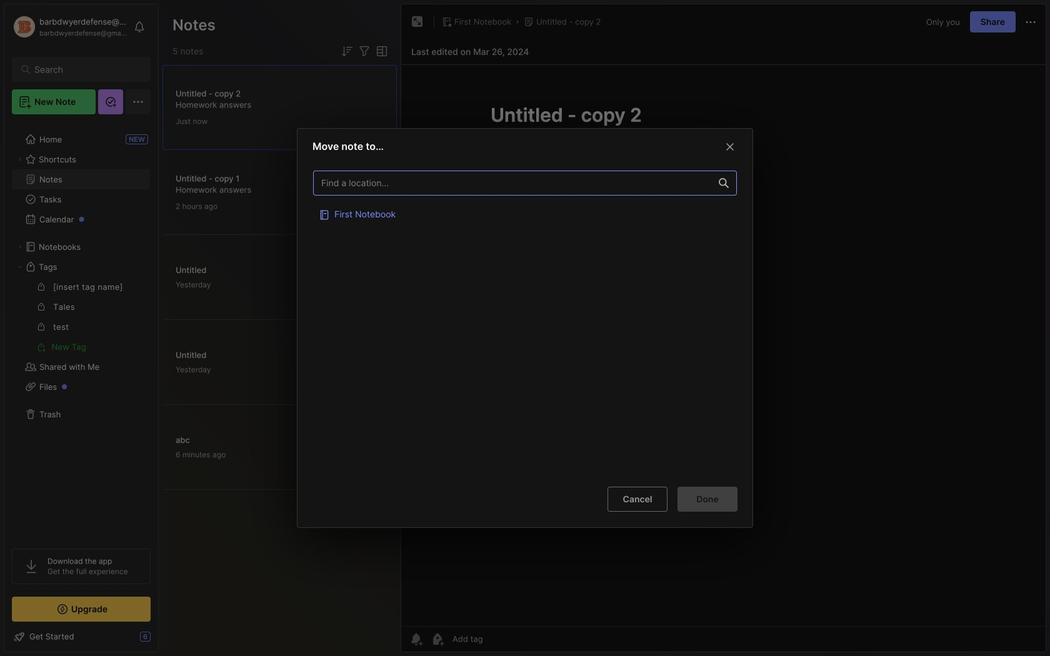 Task type: describe. For each thing, give the bounding box(es) containing it.
expand note image
[[410, 14, 425, 29]]

Search text field
[[34, 64, 134, 76]]

cell inside find a location field
[[313, 202, 737, 227]]

group inside main element
[[12, 277, 150, 357]]

close image
[[723, 140, 738, 155]]

Note Editor text field
[[401, 64, 1046, 627]]



Task type: vqa. For each thing, say whether or not it's contained in the screenshot.
Expand Note icon
yes



Task type: locate. For each thing, give the bounding box(es) containing it.
none search field inside main element
[[34, 62, 134, 77]]

tree inside main element
[[4, 122, 158, 538]]

expand tags image
[[16, 263, 24, 271]]

expand notebooks image
[[16, 243, 24, 251]]

group
[[12, 277, 150, 357]]

main element
[[0, 0, 163, 657]]

add a reminder image
[[409, 632, 424, 647]]

None search field
[[34, 62, 134, 77]]

Find a location field
[[307, 165, 744, 477]]

cell
[[313, 202, 737, 227]]

tree
[[4, 122, 158, 538]]

add tag image
[[430, 632, 445, 647]]

Find a location… text field
[[314, 173, 712, 194]]

note window element
[[401, 4, 1047, 653]]



